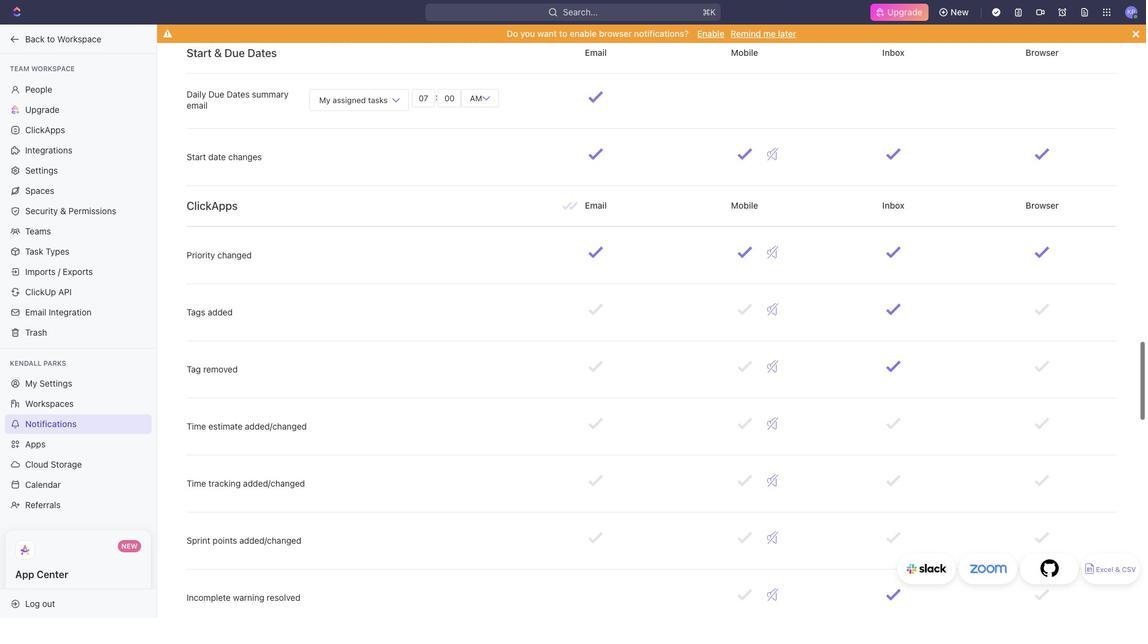 Task type: locate. For each thing, give the bounding box(es) containing it.
spaces
[[25, 185, 54, 196]]

0 vertical spatial tasks
[[331, 37, 351, 47]]

upgrade link up clickapps link
[[5, 100, 152, 119]]

later
[[779, 28, 797, 39]]

trash
[[25, 327, 47, 338]]

summary
[[252, 88, 289, 99]]

0 vertical spatial clickapps
[[25, 124, 65, 135]]

1 vertical spatial tasks
[[368, 94, 388, 104]]

my for my settings
[[25, 378, 37, 389]]

1 vertical spatial new
[[121, 542, 138, 550]]

1 off image from the top
[[768, 147, 779, 160]]

1 browser from the top
[[1024, 47, 1062, 58]]

people
[[25, 84, 52, 94]]

1 vertical spatial off image
[[768, 531, 779, 544]]

workspace right back
[[57, 33, 101, 44]]

calendar
[[25, 480, 61, 490]]

do
[[507, 28, 519, 39]]

time left estimate
[[187, 421, 206, 431]]

kendall
[[10, 359, 42, 367]]

points
[[213, 535, 237, 545]]

0 vertical spatial settings
[[25, 165, 58, 175]]

notifications?
[[635, 28, 689, 39]]

to right back
[[47, 33, 55, 44]]

settings link
[[5, 161, 152, 180]]

2 vertical spatial off image
[[768, 589, 779, 601]]

security & permissions
[[25, 205, 116, 216]]

start date changes
[[187, 151, 262, 162]]

1 vertical spatial time
[[187, 478, 206, 488]]

1 horizontal spatial new
[[951, 7, 969, 17]]

app
[[15, 569, 34, 581]]

notifications
[[25, 419, 77, 429]]

minutes
[[431, 37, 461, 47]]

tasks right 'all'
[[331, 37, 351, 47]]

my assigned tasks
[[319, 94, 388, 104]]

dates
[[248, 46, 277, 59], [227, 88, 250, 99]]

0 horizontal spatial upgrade link
[[5, 100, 152, 119]]

upgrade link
[[871, 4, 929, 21], [5, 100, 152, 119]]

start left date
[[187, 151, 206, 162]]

0 vertical spatial time
[[187, 421, 206, 431]]

1 vertical spatial start
[[187, 151, 206, 162]]

added/changed for time estimate added/changed
[[245, 421, 307, 431]]

1 horizontal spatial &
[[214, 46, 222, 59]]

start down after on the top left
[[187, 46, 212, 59]]

start for start date changes
[[187, 151, 206, 162]]

added/changed right estimate
[[245, 421, 307, 431]]

1 horizontal spatial upgrade link
[[871, 4, 929, 21]]

2 vertical spatial added/changed
[[240, 535, 302, 545]]

2 time from the top
[[187, 478, 206, 488]]

tags
[[187, 306, 205, 317]]

1 vertical spatial upgrade
[[25, 104, 60, 115]]

1 time from the top
[[187, 421, 206, 431]]

0 horizontal spatial to
[[47, 33, 55, 44]]

to
[[560, 28, 568, 39], [47, 33, 55, 44]]

3 off image from the top
[[768, 303, 779, 315]]

clickapps up integrations
[[25, 124, 65, 135]]

None text field
[[438, 88, 461, 107]]

1 vertical spatial dates
[[227, 88, 250, 99]]

0 vertical spatial inbox
[[881, 47, 907, 58]]

tracking
[[209, 478, 241, 488]]

&
[[214, 46, 222, 59], [60, 205, 66, 216], [1116, 566, 1121, 574]]

workspace up people
[[31, 65, 75, 72]]

⌘k
[[703, 7, 716, 17]]

upgrade
[[888, 7, 923, 17], [25, 104, 60, 115]]

upgrade down people
[[25, 104, 60, 115]]

off image for tag removed
[[768, 360, 779, 372]]

0 vertical spatial off image
[[768, 33, 779, 45]]

0 vertical spatial start
[[187, 46, 212, 59]]

upgrade link left 'new' 'button'
[[871, 4, 929, 21]]

0 vertical spatial dates
[[248, 46, 277, 59]]

1 vertical spatial inbox
[[881, 200, 907, 210]]

priority changed
[[187, 249, 252, 260]]

0 vertical spatial browser
[[1024, 47, 1062, 58]]

2 browser from the top
[[1024, 200, 1062, 210]]

1 vertical spatial mobile
[[729, 200, 761, 210]]

1 off image from the top
[[768, 33, 779, 45]]

1 horizontal spatial my
[[319, 94, 331, 104]]

due inside daily due dates summary email
[[209, 88, 224, 99]]

0 vertical spatial mobile
[[729, 47, 761, 58]]

0 vertical spatial email
[[583, 47, 609, 58]]

start for start & due dates
[[187, 46, 212, 59]]

None text field
[[412, 88, 436, 107]]

0 horizontal spatial &
[[60, 205, 66, 216]]

excel & csv
[[1097, 566, 1137, 574]]

clickup
[[25, 287, 56, 297]]

5 minutes after
[[422, 37, 483, 47]]

email
[[583, 47, 609, 58], [583, 200, 609, 210], [25, 307, 46, 317]]

1 start from the top
[[187, 46, 212, 59]]

am
[[468, 92, 485, 102]]

2 off image from the top
[[768, 246, 779, 258]]

upgrade left 'new' 'button'
[[888, 7, 923, 17]]

workspace
[[57, 33, 101, 44], [31, 65, 75, 72]]

time
[[187, 421, 206, 431], [187, 478, 206, 488]]

referrals link
[[5, 496, 152, 515]]

time left tracking
[[187, 478, 206, 488]]

0 vertical spatial my
[[319, 94, 331, 104]]

back to workspace button
[[5, 29, 146, 49]]

0 horizontal spatial upgrade
[[25, 104, 60, 115]]

5 off image from the top
[[768, 417, 779, 429]]

1 vertical spatial &
[[60, 205, 66, 216]]

clickapps down date
[[187, 199, 238, 212]]

0 horizontal spatial tasks
[[331, 37, 351, 47]]

security & permissions link
[[5, 201, 152, 221]]

start
[[187, 46, 212, 59], [187, 151, 206, 162]]

0 vertical spatial upgrade
[[888, 7, 923, 17]]

2 off image from the top
[[768, 531, 779, 544]]

after
[[187, 31, 206, 42]]

changed
[[217, 249, 252, 260]]

clickapps
[[25, 124, 65, 135], [187, 199, 238, 212]]

due
[[225, 46, 245, 59], [209, 88, 224, 99]]

added/changed right points
[[240, 535, 302, 545]]

0 vertical spatial added/changed
[[245, 421, 307, 431]]

tag removed
[[187, 364, 238, 374]]

my left assigned
[[319, 94, 331, 104]]

0 horizontal spatial clickapps
[[25, 124, 65, 135]]

2 start from the top
[[187, 151, 206, 162]]

off image for tags added
[[768, 303, 779, 315]]

my down "kendall"
[[25, 378, 37, 389]]

removed
[[203, 364, 238, 374]]

0 vertical spatial &
[[214, 46, 222, 59]]

imports
[[25, 266, 56, 277]]

team
[[10, 65, 29, 72]]

off image
[[768, 33, 779, 45], [768, 531, 779, 544], [768, 589, 779, 601]]

1 vertical spatial my
[[25, 378, 37, 389]]

1 vertical spatial browser
[[1024, 200, 1062, 210]]

settings up spaces
[[25, 165, 58, 175]]

1 vertical spatial clickapps
[[187, 199, 238, 212]]

1 horizontal spatial clickapps
[[187, 199, 238, 212]]

added/changed
[[245, 421, 307, 431], [243, 478, 305, 488], [240, 535, 302, 545]]

to right want
[[560, 28, 568, 39]]

tasks right assigned
[[368, 94, 388, 104]]

0 horizontal spatial my
[[25, 378, 37, 389]]

2 horizontal spatial &
[[1116, 566, 1121, 574]]

tag
[[187, 364, 201, 374]]

back
[[25, 33, 45, 44]]

6 off image from the top
[[768, 474, 779, 487]]

back to workspace
[[25, 33, 101, 44]]

added/changed for time tracking added/changed
[[243, 478, 305, 488]]

0 vertical spatial upgrade link
[[871, 4, 929, 21]]

inbox
[[881, 47, 907, 58], [881, 200, 907, 210]]

dates left summary
[[227, 88, 250, 99]]

time estimate added/changed
[[187, 421, 307, 431]]

1 vertical spatial due
[[209, 88, 224, 99]]

off image for time tracking added/changed
[[768, 474, 779, 487]]

2 inbox from the top
[[881, 200, 907, 210]]

due right daily on the top left of the page
[[209, 88, 224, 99]]

mobile
[[729, 47, 761, 58], [729, 200, 761, 210]]

1 vertical spatial added/changed
[[243, 478, 305, 488]]

app center
[[15, 569, 68, 581]]

out
[[42, 599, 55, 609]]

dates up summary
[[248, 46, 277, 59]]

my settings link
[[5, 374, 152, 394]]

1 vertical spatial email
[[583, 200, 609, 210]]

4 off image from the top
[[768, 360, 779, 372]]

2 vertical spatial &
[[1116, 566, 1121, 574]]

exports
[[63, 266, 93, 277]]

all tasks
[[319, 37, 351, 47]]

settings down the parks
[[40, 378, 72, 389]]

task types
[[25, 246, 69, 256]]

1 vertical spatial settings
[[40, 378, 72, 389]]

my for my assigned tasks
[[319, 94, 331, 104]]

off image
[[768, 147, 779, 160], [768, 246, 779, 258], [768, 303, 779, 315], [768, 360, 779, 372], [768, 417, 779, 429], [768, 474, 779, 487]]

notifications link
[[5, 415, 152, 434]]

0 vertical spatial new
[[951, 7, 969, 17]]

off image for start date changes
[[768, 147, 779, 160]]

workspaces link
[[5, 394, 152, 414]]

added/changed right tracking
[[243, 478, 305, 488]]

due right reminder at the left of the page
[[225, 46, 245, 59]]

0 vertical spatial workspace
[[57, 33, 101, 44]]

settings
[[25, 165, 58, 175], [40, 378, 72, 389]]



Task type: vqa. For each thing, say whether or not it's contained in the screenshot.
Browser
yes



Task type: describe. For each thing, give the bounding box(es) containing it.
resolved
[[267, 592, 301, 603]]

email integration link
[[5, 303, 152, 322]]

1 horizontal spatial to
[[560, 28, 568, 39]]

3 off image from the top
[[768, 589, 779, 601]]

remind
[[731, 28, 762, 39]]

log out
[[25, 599, 55, 609]]

clickup api
[[25, 287, 72, 297]]

email integration
[[25, 307, 92, 317]]

teams
[[25, 226, 51, 236]]

my settings
[[25, 378, 72, 389]]

& for due
[[214, 46, 222, 59]]

changes
[[228, 151, 262, 162]]

off image for time estimate added/changed
[[768, 417, 779, 429]]

cloud
[[25, 460, 48, 470]]

incomplete warning resolved
[[187, 592, 301, 603]]

excel & csv link
[[1082, 554, 1141, 585]]

new button
[[934, 2, 977, 22]]

spaces link
[[5, 181, 152, 201]]

kendall parks
[[10, 359, 66, 367]]

clickup api link
[[5, 282, 152, 302]]

all
[[319, 37, 329, 47]]

team workspace
[[10, 65, 75, 72]]

do you want to enable browser notifications? enable remind me later
[[507, 28, 797, 39]]

apps
[[25, 439, 46, 450]]

api
[[58, 287, 72, 297]]

csv
[[1123, 566, 1137, 574]]

log out button
[[5, 594, 146, 614]]

0 horizontal spatial new
[[121, 542, 138, 550]]

1 inbox from the top
[[881, 47, 907, 58]]

added
[[208, 306, 233, 317]]

0 vertical spatial due
[[225, 46, 245, 59]]

priority
[[187, 249, 215, 260]]

to inside 'button'
[[47, 33, 55, 44]]

time for time estimate added/changed
[[187, 421, 206, 431]]

permissions
[[69, 205, 116, 216]]

time for time tracking added/changed
[[187, 478, 206, 488]]

:
[[436, 91, 438, 102]]

/
[[58, 266, 60, 277]]

start & due dates
[[187, 46, 277, 59]]

security
[[25, 205, 58, 216]]

storage
[[51, 460, 82, 470]]

me
[[764, 28, 776, 39]]

people link
[[5, 80, 152, 99]]

integrations link
[[5, 140, 152, 160]]

email for start & due dates
[[583, 47, 609, 58]]

assigned
[[333, 94, 366, 104]]

reminder
[[187, 42, 222, 53]]

estimate
[[209, 421, 243, 431]]

sprint
[[187, 535, 210, 545]]

cloud storage link
[[5, 455, 152, 475]]

integrations
[[25, 145, 72, 155]]

warning
[[233, 592, 265, 603]]

email for clickapps
[[583, 200, 609, 210]]

1 horizontal spatial upgrade
[[888, 7, 923, 17]]

email
[[187, 100, 208, 110]]

want
[[538, 28, 557, 39]]

kp
[[1128, 8, 1136, 16]]

5
[[424, 37, 429, 47]]

& for csv
[[1116, 566, 1121, 574]]

dates inside daily due dates summary email
[[227, 88, 250, 99]]

date
[[208, 151, 226, 162]]

workspaces
[[25, 399, 74, 409]]

1 horizontal spatial tasks
[[368, 94, 388, 104]]

after
[[463, 37, 481, 47]]

enable
[[698, 28, 725, 39]]

cloud storage
[[25, 460, 82, 470]]

integration
[[49, 307, 92, 317]]

daily
[[187, 88, 206, 99]]

you
[[521, 28, 535, 39]]

kp button
[[1122, 2, 1142, 22]]

tags added
[[187, 306, 233, 317]]

apps link
[[5, 435, 152, 455]]

after reminder
[[187, 31, 222, 53]]

referrals
[[25, 500, 61, 510]]

teams link
[[5, 221, 152, 241]]

added/changed for sprint points added/changed
[[240, 535, 302, 545]]

task types link
[[5, 242, 152, 261]]

excel
[[1097, 566, 1114, 574]]

center
[[37, 569, 68, 581]]

time tracking added/changed
[[187, 478, 305, 488]]

workspace inside back to workspace 'button'
[[57, 33, 101, 44]]

log
[[25, 599, 40, 609]]

2 vertical spatial email
[[25, 307, 46, 317]]

1 vertical spatial upgrade link
[[5, 100, 152, 119]]

calendar link
[[5, 475, 152, 495]]

daily due dates summary email
[[187, 88, 289, 110]]

off image for priority changed
[[768, 246, 779, 258]]

parks
[[43, 359, 66, 367]]

1 vertical spatial workspace
[[31, 65, 75, 72]]

new inside 'button'
[[951, 7, 969, 17]]

1 mobile from the top
[[729, 47, 761, 58]]

imports / exports
[[25, 266, 93, 277]]

& for permissions
[[60, 205, 66, 216]]

2 mobile from the top
[[729, 200, 761, 210]]

sprint points added/changed
[[187, 535, 302, 545]]

browser
[[599, 28, 632, 39]]



